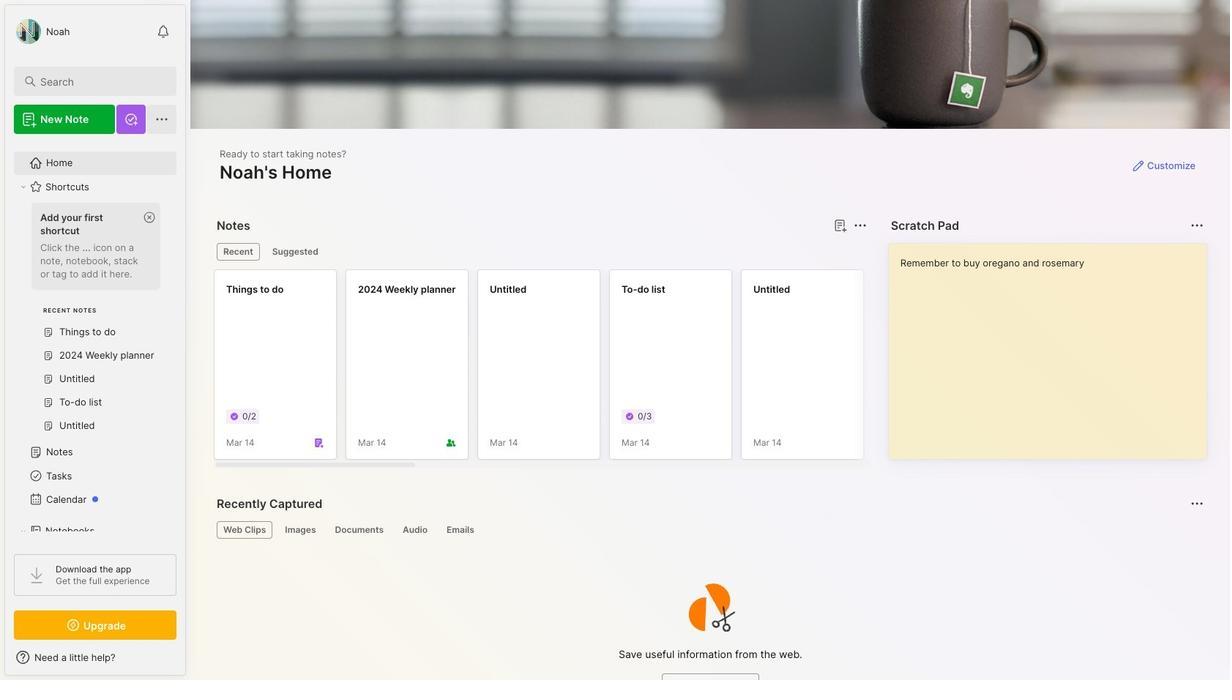 Task type: locate. For each thing, give the bounding box(es) containing it.
0 horizontal spatial more actions image
[[851, 217, 869, 234]]

2 tab list from the top
[[217, 521, 1202, 539]]

expand notebooks image
[[19, 527, 28, 536]]

more actions image
[[851, 217, 869, 234], [1188, 495, 1206, 513]]

None search field
[[40, 72, 163, 90]]

tab
[[217, 243, 260, 261], [266, 243, 325, 261], [217, 521, 273, 539], [278, 521, 323, 539], [328, 521, 390, 539], [396, 521, 434, 539], [440, 521, 481, 539]]

1 vertical spatial more actions image
[[1188, 495, 1206, 513]]

row group
[[214, 269, 1230, 469]]

tree
[[5, 143, 185, 669]]

0 vertical spatial tab list
[[217, 243, 864, 261]]

More actions field
[[850, 215, 870, 236], [1187, 215, 1207, 236], [1187, 494, 1207, 514]]

WHAT'S NEW field
[[5, 646, 185, 669]]

group
[[14, 198, 168, 447]]

none search field inside main element
[[40, 72, 163, 90]]

click to collapse image
[[185, 653, 196, 671]]

tab list
[[217, 243, 864, 261], [217, 521, 1202, 539]]

group inside main element
[[14, 198, 168, 447]]

1 vertical spatial tab list
[[217, 521, 1202, 539]]



Task type: vqa. For each thing, say whether or not it's contained in the screenshot.
option
no



Task type: describe. For each thing, give the bounding box(es) containing it.
Search text field
[[40, 75, 163, 89]]

Start writing… text field
[[900, 244, 1206, 447]]

1 tab list from the top
[[217, 243, 864, 261]]

tree inside main element
[[5, 143, 185, 669]]

Account field
[[14, 17, 70, 46]]

more actions image
[[1188, 217, 1206, 234]]

main element
[[0, 0, 190, 680]]

1 horizontal spatial more actions image
[[1188, 495, 1206, 513]]

0 vertical spatial more actions image
[[851, 217, 869, 234]]



